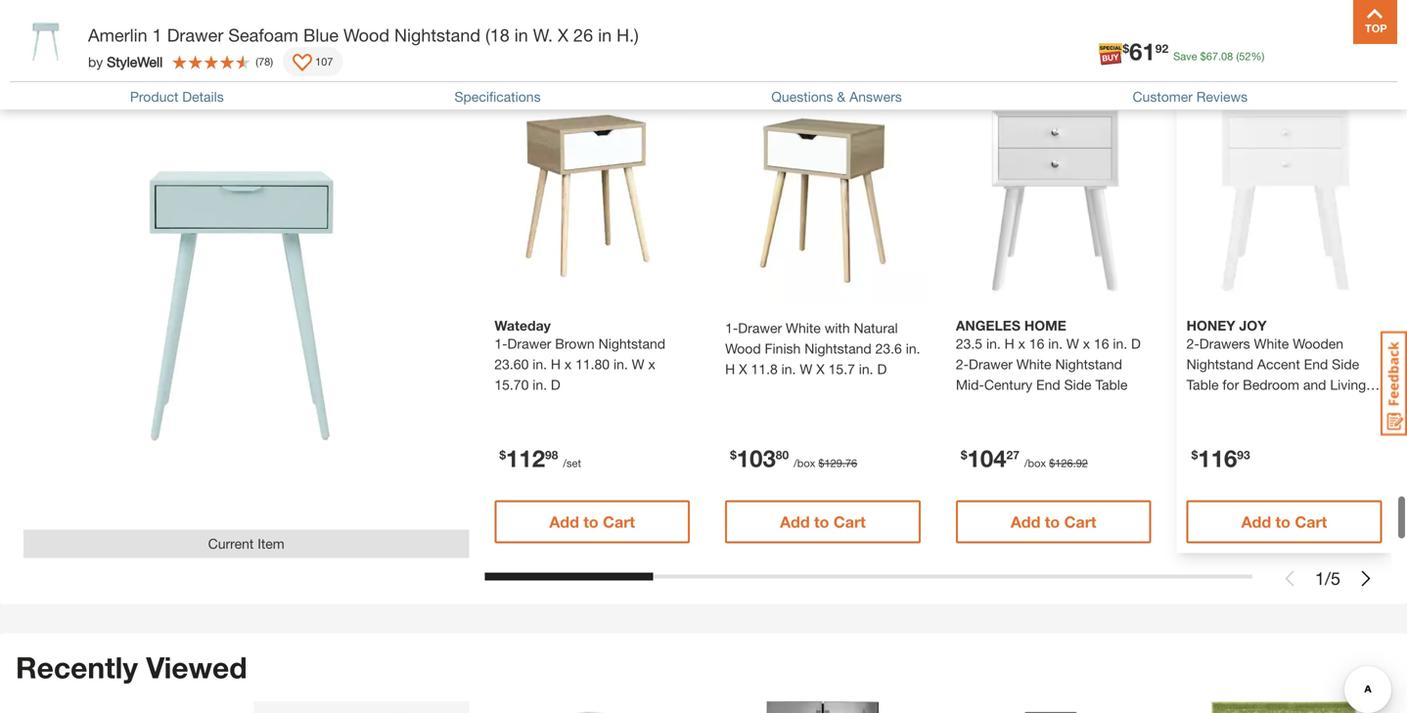 Task type: vqa. For each thing, say whether or not it's contained in the screenshot.
The
no



Task type: describe. For each thing, give the bounding box(es) containing it.
next slide image
[[1359, 571, 1374, 587]]

1 horizontal spatial 1
[[1316, 568, 1325, 589]]

recently
[[16, 651, 138, 685]]

nightstand inside angeles home 23.5 in. h x 16 in. w x 16 in. d 2-drawer white nightstand mid-century end side table
[[1056, 356, 1123, 373]]

w.
[[533, 24, 553, 46]]

4 cart from the left
[[1296, 513, 1328, 532]]

add for 104
[[1011, 513, 1041, 532]]

2-drawers white wooden nightstand accent end side table for bedroom and living room 16 in. l x 16 in. w x 23.5 in. h image
[[1177, 88, 1392, 304]]

23.60
[[495, 356, 529, 373]]

add to cart for 112
[[550, 513, 635, 532]]

2 horizontal spatial x
[[817, 361, 825, 378]]

h inside angeles home 23.5 in. h x 16 in. w x 16 in. d 2-drawer white nightstand mid-century end side table
[[1005, 336, 1015, 352]]

recently viewed
[[16, 651, 247, 685]]

76
[[846, 457, 858, 470]]

$ inside $ 61 92
[[1123, 42, 1130, 55]]

end inside honey joy 2-drawers white wooden nightstand accent end side table for bedroom and living room 16 in. l x 16 in. w x 23.5 in. h
[[1305, 356, 1329, 373]]

seafoam
[[228, 24, 299, 46]]

with
[[825, 320, 850, 336]]

details
[[182, 89, 224, 105]]

product
[[130, 89, 179, 105]]

107
[[315, 55, 333, 68]]

table inside honey joy 2-drawers white wooden nightstand accent end side table for bedroom and living room 16 in. l x 16 in. w x 23.5 in. h
[[1187, 377, 1219, 393]]

/set
[[563, 457, 581, 470]]

current
[[208, 536, 254, 552]]

wood for finish
[[725, 341, 761, 357]]

honey joy 2-drawers white wooden nightstand accent end side table for bedroom and living room 16 in. l x 16 in. w x 23.5 in. h
[[1187, 318, 1379, 434]]

$ 112 98 /set
[[500, 445, 581, 472]]

4 add to cart from the left
[[1242, 513, 1328, 532]]

angeles home 23.5 in. h x 16 in. w x 16 in. d 2-drawer white nightstand mid-century end side table
[[956, 318, 1141, 393]]

wooden
[[1293, 336, 1344, 352]]

this
[[163, 37, 222, 72]]

23.5 inside honey joy 2-drawers white wooden nightstand accent end side table for bedroom and living room 16 in. l x 16 in. w x 23.5 in. h
[[1352, 398, 1379, 414]]

08
[[1222, 50, 1234, 63]]

add to cart button for 112
[[495, 501, 690, 544]]

11.80
[[576, 356, 610, 373]]

$ 103 80 /box $ 129 . 76
[[730, 445, 858, 472]]

current item
[[208, 536, 285, 552]]

4 to from the left
[[1276, 513, 1291, 532]]

side inside honey joy 2-drawers white wooden nightstand accent end side table for bedroom and living room 16 in. l x 16 in. w x 23.5 in. h
[[1332, 356, 1360, 373]]

accent
[[1258, 356, 1301, 373]]

61
[[1130, 37, 1156, 65]]

$ left 76
[[819, 457, 825, 470]]

/box for 103
[[794, 457, 816, 470]]

like
[[96, 37, 155, 72]]

mid-
[[956, 377, 985, 393]]

92 inside $ 61 92
[[1156, 42, 1169, 55]]

%)
[[1251, 50, 1265, 63]]

0 vertical spatial 1
[[152, 24, 162, 46]]

67
[[1207, 50, 1219, 63]]

more
[[16, 37, 88, 72]]

0 horizontal spatial x
[[558, 24, 569, 46]]

living
[[1331, 377, 1367, 393]]

$ left 80
[[730, 448, 737, 462]]

white inside 1-drawer white with natural wood finish nightstand 23.6 in. h x 11.8 in. w x 15.7 in. d
[[786, 320, 821, 336]]

save
[[1174, 50, 1198, 63]]

drawer inside angeles home 23.5 in. h x 16 in. w x 16 in. d 2-drawer white nightstand mid-century end side table
[[969, 356, 1013, 373]]

to for 103
[[815, 513, 830, 532]]

item
[[258, 536, 285, 552]]

nightstand left (18
[[395, 24, 481, 46]]

0 horizontal spatial (
[[256, 55, 258, 68]]

questions
[[772, 89, 834, 105]]

80
[[776, 448, 789, 462]]

product image image
[[15, 10, 78, 73]]

&
[[837, 89, 846, 105]]

1 horizontal spatial (
[[1237, 50, 1240, 63]]

w inside honey joy 2-drawers white wooden nightstand accent end side table for bedroom and living room 16 in. l x 16 in. w x 23.5 in. h
[[1325, 398, 1337, 414]]

2 in from the left
[[598, 24, 612, 46]]

107 button
[[283, 47, 343, 76]]

room
[[1187, 398, 1224, 414]]

/
[[1325, 568, 1331, 589]]

w inside wateday 1-drawer brown nightstand 23.60 in. h x 11.80 in. w x 15.70 in. d
[[632, 356, 645, 373]]

save $ 67 . 08 ( 52 %)
[[1174, 50, 1265, 63]]

h inside 1-drawer white with natural wood finish nightstand 23.6 in. h x 11.8 in. w x 15.7 in. d
[[725, 361, 735, 378]]

viewed
[[146, 651, 247, 685]]

98
[[545, 448, 558, 462]]

4 add to cart button from the left
[[1187, 501, 1383, 544]]

this is the first slide image
[[1282, 571, 1298, 587]]

. for 104
[[1074, 457, 1077, 470]]

amerlin 1 drawer seafoam blue wood nightstand (18 in w. x 26 in h.)
[[88, 24, 639, 46]]

stylewell
[[107, 54, 163, 70]]

w inside angeles home 23.5 in. h x 16 in. w x 16 in. d 2-drawer white nightstand mid-century end side table
[[1067, 336, 1080, 352]]

add for 112
[[550, 513, 579, 532]]

answers
[[850, 89, 902, 105]]

bedroom
[[1243, 377, 1300, 393]]

cart for 112
[[603, 513, 635, 532]]

23.6
[[876, 341, 902, 357]]

11.8
[[751, 361, 778, 378]]

103
[[737, 445, 776, 472]]

d inside angeles home 23.5 in. h x 16 in. w x 16 in. d 2-drawer white nightstand mid-century end side table
[[1132, 336, 1141, 352]]

joy
[[1240, 318, 1267, 334]]

1 in from the left
[[515, 24, 528, 46]]

2- inside honey joy 2-drawers white wooden nightstand accent end side table for bedroom and living room 16 in. l x 16 in. w x 23.5 in. h
[[1187, 336, 1200, 352]]

1-drawer white with natural wood finish nightstand 23.6 in. h x 11.8 in. w x 15.7 in. d link
[[725, 318, 921, 380]]

l
[[1265, 398, 1273, 414]]

112
[[506, 445, 545, 472]]

finish
[[765, 341, 801, 357]]

cart for 103
[[834, 513, 866, 532]]

wateday
[[495, 318, 551, 334]]

d inside 1-drawer white with natural wood finish nightstand 23.6 in. h x 11.8 in. w x 15.7 in. d
[[878, 361, 887, 378]]

26
[[574, 24, 593, 46]]

$ left 27 at bottom
[[961, 448, 968, 462]]

brown
[[555, 336, 595, 352]]

78
[[258, 55, 270, 68]]

home
[[1025, 318, 1067, 334]]

1- inside wateday 1-drawer brown nightstand 23.60 in. h x 11.80 in. w x 15.70 in. d
[[495, 336, 508, 352]]

blue
[[303, 24, 339, 46]]

by stylewell
[[88, 54, 163, 70]]

104
[[968, 445, 1007, 472]]

nightstand inside honey joy 2-drawers white wooden nightstand accent end side table for bedroom and living room 16 in. l x 16 in. w x 23.5 in. h
[[1187, 356, 1254, 373]]

$ right save
[[1201, 50, 1207, 63]]

and
[[1304, 377, 1327, 393]]

5
[[1331, 568, 1341, 589]]



Task type: locate. For each thing, give the bounding box(es) containing it.
drawer down wateday
[[508, 336, 552, 352]]

white up century
[[1017, 356, 1052, 373]]

specifications
[[455, 89, 541, 105]]

w inside 1-drawer white with natural wood finish nightstand 23.6 in. h x 11.8 in. w x 15.7 in. d
[[800, 361, 813, 378]]

d right 15.70
[[551, 377, 561, 393]]

side up living
[[1332, 356, 1360, 373]]

/box inside $ 103 80 /box $ 129 . 76
[[794, 457, 816, 470]]

$ inside $ 112 98 /set
[[500, 448, 506, 462]]

0 vertical spatial wood
[[344, 24, 390, 46]]

1 vertical spatial 92
[[1077, 457, 1089, 470]]

end inside angeles home 23.5 in. h x 16 in. w x 16 in. d 2-drawer white nightstand mid-century end side table
[[1037, 377, 1061, 393]]

$ 116 93
[[1192, 445, 1251, 472]]

d
[[1132, 336, 1141, 352], [878, 361, 887, 378], [551, 377, 561, 393]]

side down home
[[1065, 377, 1092, 393]]

2 horizontal spatial d
[[1132, 336, 1141, 352]]

0 horizontal spatial wood
[[344, 24, 390, 46]]

drawer inside wateday 1-drawer brown nightstand 23.60 in. h x 11.80 in. w x 15.70 in. d
[[508, 336, 552, 352]]

in right 26
[[598, 24, 612, 46]]

wood inside 1-drawer white with natural wood finish nightstand 23.6 in. h x 11.8 in. w x 15.7 in. d
[[725, 341, 761, 357]]

top button
[[1354, 0, 1398, 44]]

add to cart button down 126
[[956, 501, 1152, 544]]

126
[[1056, 457, 1074, 470]]

for
[[1223, 377, 1240, 393]]

1 / 5
[[1316, 568, 1341, 589]]

$ left 93
[[1192, 448, 1198, 462]]

116
[[1198, 445, 1238, 472]]

add down $ 104 27 /box $ 126 . 92
[[1011, 513, 1041, 532]]

add to cart down 126
[[1011, 513, 1097, 532]]

3 add from the left
[[1011, 513, 1041, 532]]

add to cart button for 103
[[725, 501, 921, 544]]

2 add to cart from the left
[[780, 513, 866, 532]]

92 inside $ 104 27 /box $ 126 . 92
[[1077, 457, 1089, 470]]

2 add from the left
[[780, 513, 810, 532]]

1-drawer white with natural wood finish nightstand 23.6 in. h x 11.8 in. w x 15.7 in. d
[[725, 320, 921, 378]]

1 cart from the left
[[603, 513, 635, 532]]

h inside honey joy 2-drawers white wooden nightstand accent end side table for bedroom and living room 16 in. l x 16 in. w x 23.5 in. h
[[1205, 418, 1215, 434]]

to for 112
[[584, 513, 599, 532]]

15.7
[[829, 361, 855, 378]]

1-drawer brown nightstand 23.60 in. h x 11.80 in. w x 15.70 in. d image
[[485, 88, 700, 304]]

. inside $ 103 80 /box $ 129 . 76
[[843, 457, 846, 470]]

92 left save
[[1156, 42, 1169, 55]]

x left '15.7'
[[817, 361, 825, 378]]

2 to from the left
[[815, 513, 830, 532]]

display image
[[293, 54, 312, 73]]

. right 80
[[843, 457, 846, 470]]

wood up 11.8 on the bottom right of the page
[[725, 341, 761, 357]]

add down /set
[[550, 513, 579, 532]]

table
[[1096, 377, 1128, 393], [1187, 377, 1219, 393]]

table inside angeles home 23.5 in. h x 16 in. w x 16 in. d 2-drawer white nightstand mid-century end side table
[[1096, 377, 1128, 393]]

1 add from the left
[[550, 513, 579, 532]]

product details button
[[130, 89, 224, 105], [130, 89, 224, 105]]

drawer up century
[[969, 356, 1013, 373]]

customer
[[1133, 89, 1193, 105]]

/box right 80
[[794, 457, 816, 470]]

customer reviews
[[1133, 89, 1248, 105]]

angeles
[[956, 318, 1021, 334]]

0 horizontal spatial white
[[786, 320, 821, 336]]

add for 103
[[780, 513, 810, 532]]

2 horizontal spatial .
[[1219, 50, 1222, 63]]

1 horizontal spatial /box
[[1025, 457, 1047, 470]]

2- inside angeles home 23.5 in. h x 16 in. w x 16 in. d 2-drawer white nightstand mid-century end side table
[[956, 356, 969, 373]]

add to cart
[[550, 513, 635, 532], [780, 513, 866, 532], [1011, 513, 1097, 532], [1242, 513, 1328, 532]]

by
[[88, 54, 103, 70]]

0 horizontal spatial 23.5
[[956, 336, 983, 352]]

0 horizontal spatial 1
[[152, 24, 162, 46]]

$ 61 92
[[1123, 37, 1169, 65]]

0 horizontal spatial end
[[1037, 377, 1061, 393]]

92
[[1156, 42, 1169, 55], [1077, 457, 1089, 470]]

add to cart down 129
[[780, 513, 866, 532]]

0 horizontal spatial 1-
[[495, 336, 508, 352]]

. inside $ 104 27 /box $ 126 . 92
[[1074, 457, 1077, 470]]

1 up stylewell
[[152, 24, 162, 46]]

0 horizontal spatial 2-
[[956, 356, 969, 373]]

$ 104 27 /box $ 126 . 92
[[961, 445, 1089, 472]]

1 add to cart from the left
[[550, 513, 635, 532]]

1 horizontal spatial end
[[1305, 356, 1329, 373]]

main product image image
[[23, 85, 469, 530]]

1 vertical spatial wood
[[725, 341, 761, 357]]

1 horizontal spatial .
[[1074, 457, 1077, 470]]

0 vertical spatial 92
[[1156, 42, 1169, 55]]

129
[[825, 457, 843, 470]]

23.5 inside angeles home 23.5 in. h x 16 in. w x 16 in. d 2-drawer white nightstand mid-century end side table
[[956, 336, 983, 352]]

1 horizontal spatial 23.5
[[1352, 398, 1379, 414]]

23.5 down angeles
[[956, 336, 983, 352]]

/box right 27 at bottom
[[1025, 457, 1047, 470]]

1 horizontal spatial wood
[[725, 341, 761, 357]]

white inside honey joy 2-drawers white wooden nightstand accent end side table for bedroom and living room 16 in. l x 16 in. w x 23.5 in. h
[[1255, 336, 1290, 352]]

nightstand down home
[[1056, 356, 1123, 373]]

end
[[1305, 356, 1329, 373], [1037, 377, 1061, 393]]

1 vertical spatial 1
[[1316, 568, 1325, 589]]

white up accent
[[1255, 336, 1290, 352]]

in left w.
[[515, 24, 528, 46]]

3 add to cart button from the left
[[956, 501, 1152, 544]]

1 table from the left
[[1096, 377, 1128, 393]]

0 horizontal spatial table
[[1096, 377, 1128, 393]]

wood for nightstand
[[344, 24, 390, 46]]

0 vertical spatial side
[[1332, 356, 1360, 373]]

( left the )
[[256, 55, 258, 68]]

. left 52
[[1219, 50, 1222, 63]]

1 horizontal spatial in
[[598, 24, 612, 46]]

1
[[152, 24, 162, 46], [1316, 568, 1325, 589]]

more like this
[[16, 37, 222, 72]]

nightstand inside wateday 1-drawer brown nightstand 23.60 in. h x 11.80 in. w x 15.70 in. d
[[599, 336, 666, 352]]

to
[[584, 513, 599, 532], [815, 513, 830, 532], [1045, 513, 1060, 532], [1276, 513, 1291, 532]]

1 horizontal spatial d
[[878, 361, 887, 378]]

add down $ 103 80 /box $ 129 . 76
[[780, 513, 810, 532]]

4 add from the left
[[1242, 513, 1272, 532]]

0 horizontal spatial 92
[[1077, 457, 1089, 470]]

1 vertical spatial end
[[1037, 377, 1061, 393]]

)
[[270, 55, 273, 68]]

wood
[[344, 24, 390, 46], [725, 341, 761, 357]]

$ left save
[[1123, 42, 1130, 55]]

1 horizontal spatial side
[[1332, 356, 1360, 373]]

add to cart button down 129
[[725, 501, 921, 544]]

nightstand
[[395, 24, 481, 46], [599, 336, 666, 352], [805, 341, 872, 357], [1056, 356, 1123, 373], [1187, 356, 1254, 373]]

3 add to cart from the left
[[1011, 513, 1097, 532]]

add to cart down /set
[[550, 513, 635, 532]]

1 horizontal spatial 92
[[1156, 42, 1169, 55]]

0 horizontal spatial .
[[843, 457, 846, 470]]

1 /box from the left
[[794, 457, 816, 470]]

questions & answers button
[[772, 89, 902, 105], [772, 89, 902, 105]]

drawers
[[1200, 336, 1251, 352]]

nightstand down drawers
[[1187, 356, 1254, 373]]

white up finish
[[786, 320, 821, 336]]

1 horizontal spatial 2-
[[1187, 336, 1200, 352]]

add to cart up this is the first slide image
[[1242, 513, 1328, 532]]

end up and
[[1305, 356, 1329, 373]]

0 vertical spatial end
[[1305, 356, 1329, 373]]

white
[[786, 320, 821, 336], [1255, 336, 1290, 352], [1017, 356, 1052, 373]]

d down 23.6
[[878, 361, 887, 378]]

in
[[515, 24, 528, 46], [598, 24, 612, 46]]

2 table from the left
[[1187, 377, 1219, 393]]

2- down honey
[[1187, 336, 1200, 352]]

d left drawers
[[1132, 336, 1141, 352]]

customer reviews button
[[1133, 89, 1248, 105], [1133, 89, 1248, 105]]

2 cart from the left
[[834, 513, 866, 532]]

0 horizontal spatial side
[[1065, 377, 1092, 393]]

specifications button
[[455, 89, 541, 105], [455, 89, 541, 105]]

1 add to cart button from the left
[[495, 501, 690, 544]]

h left 11.8 on the bottom right of the page
[[725, 361, 735, 378]]

/box inside $ 104 27 /box $ 126 . 92
[[1025, 457, 1047, 470]]

cart for 104
[[1065, 513, 1097, 532]]

natural
[[854, 320, 898, 336]]

honey
[[1187, 318, 1236, 334]]

in.
[[987, 336, 1001, 352], [1049, 336, 1063, 352], [1113, 336, 1128, 352], [906, 341, 921, 357], [533, 356, 547, 373], [614, 356, 628, 373], [782, 361, 796, 378], [859, 361, 874, 378], [533, 377, 547, 393], [1247, 398, 1261, 414], [1306, 398, 1321, 414], [1187, 418, 1202, 434]]

3 to from the left
[[1045, 513, 1060, 532]]

1 vertical spatial 2-
[[956, 356, 969, 373]]

to for 104
[[1045, 513, 1060, 532]]

. for 103
[[843, 457, 846, 470]]

x left 11.8 on the bottom right of the page
[[739, 361, 748, 378]]

1-
[[725, 320, 738, 336], [495, 336, 508, 352]]

27
[[1007, 448, 1020, 462]]

side inside angeles home 23.5 in. h x 16 in. w x 16 in. d 2-drawer white nightstand mid-century end side table
[[1065, 377, 1092, 393]]

2-
[[1187, 336, 1200, 352], [956, 356, 969, 373]]

drawer up finish
[[738, 320, 782, 336]]

/box
[[794, 457, 816, 470], [1025, 457, 1047, 470]]

23.5 down living
[[1352, 398, 1379, 414]]

1 vertical spatial 23.5
[[1352, 398, 1379, 414]]

d inside wateday 1-drawer brown nightstand 23.60 in. h x 11.80 in. w x 15.70 in. d
[[551, 377, 561, 393]]

23.5
[[956, 336, 983, 352], [1352, 398, 1379, 414]]

0 horizontal spatial /box
[[794, 457, 816, 470]]

add down 93
[[1242, 513, 1272, 532]]

add to cart button up this is the first slide image
[[1187, 501, 1383, 544]]

drawer inside 1-drawer white with natural wood finish nightstand 23.6 in. h x 11.8 in. w x 15.7 in. d
[[738, 320, 782, 336]]

add to cart for 103
[[780, 513, 866, 532]]

16
[[1030, 336, 1045, 352], [1094, 336, 1110, 352], [1228, 398, 1243, 414], [1287, 398, 1303, 414]]

add to cart for 104
[[1011, 513, 1097, 532]]

feedback link image
[[1381, 331, 1408, 437]]

2- up mid-
[[956, 356, 969, 373]]

/box for 104
[[1025, 457, 1047, 470]]

end right century
[[1037, 377, 1061, 393]]

reviews
[[1197, 89, 1248, 105]]

$ inside the $ 116 93
[[1192, 448, 1198, 462]]

92 right 126
[[1077, 457, 1089, 470]]

w
[[1067, 336, 1080, 352], [632, 356, 645, 373], [800, 361, 813, 378], [1325, 398, 1337, 414]]

( right '08'
[[1237, 50, 1240, 63]]

drawer up details
[[167, 24, 224, 46]]

2 add to cart button from the left
[[725, 501, 921, 544]]

( 78 )
[[256, 55, 273, 68]]

$ right 27 at bottom
[[1050, 457, 1056, 470]]

wateday 1-drawer brown nightstand 23.60 in. h x 11.80 in. w x 15.70 in. d
[[495, 318, 666, 393]]

3 cart from the left
[[1065, 513, 1097, 532]]

product details
[[130, 89, 224, 105]]

2 /box from the left
[[1025, 457, 1047, 470]]

add to cart button down /set
[[495, 501, 690, 544]]

drawer
[[167, 24, 224, 46], [738, 320, 782, 336], [508, 336, 552, 352], [969, 356, 1013, 373]]

1 horizontal spatial table
[[1187, 377, 1219, 393]]

$ left '98'
[[500, 448, 506, 462]]

add to cart button for 104
[[956, 501, 1152, 544]]

1 horizontal spatial x
[[739, 361, 748, 378]]

h down brown
[[551, 356, 561, 373]]

white inside angeles home 23.5 in. h x 16 in. w x 16 in. d 2-drawer white nightstand mid-century end side table
[[1017, 356, 1052, 373]]

1 left '5'
[[1316, 568, 1325, 589]]

(18
[[486, 24, 510, 46]]

side
[[1332, 356, 1360, 373], [1065, 377, 1092, 393]]

0 vertical spatial 2-
[[1187, 336, 1200, 352]]

century
[[985, 377, 1033, 393]]

wood right the blue
[[344, 24, 390, 46]]

1 horizontal spatial white
[[1017, 356, 1052, 373]]

nightstand up 11.80
[[599, 336, 666, 352]]

questions & answers
[[772, 89, 902, 105]]

1- inside 1-drawer white with natural wood finish nightstand 23.6 in. h x 11.8 in. w x 15.7 in. d
[[725, 320, 738, 336]]

1 to from the left
[[584, 513, 599, 532]]

2 horizontal spatial white
[[1255, 336, 1290, 352]]

h inside wateday 1-drawer brown nightstand 23.60 in. h x 11.80 in. w x 15.70 in. d
[[551, 356, 561, 373]]

nightstand inside 1-drawer white with natural wood finish nightstand 23.6 in. h x 11.8 in. w x 15.7 in. d
[[805, 341, 872, 357]]

1 horizontal spatial 1-
[[725, 320, 738, 336]]

23.5 in. h x 16 in. w x 16 in. d 2-drawer white nightstand mid-century end side table image
[[946, 88, 1162, 304]]

h.)
[[617, 24, 639, 46]]

h down the room
[[1205, 418, 1215, 434]]

.
[[1219, 50, 1222, 63], [843, 457, 846, 470], [1074, 457, 1077, 470]]

0 horizontal spatial d
[[551, 377, 561, 393]]

h down angeles
[[1005, 336, 1015, 352]]

1 vertical spatial side
[[1065, 377, 1092, 393]]

15.70
[[495, 377, 529, 393]]

x left 26
[[558, 24, 569, 46]]

0 horizontal spatial in
[[515, 24, 528, 46]]

93
[[1238, 448, 1251, 462]]

0 vertical spatial 23.5
[[956, 336, 983, 352]]

add
[[550, 513, 579, 532], [780, 513, 810, 532], [1011, 513, 1041, 532], [1242, 513, 1272, 532]]

amerlin
[[88, 24, 148, 46]]

52
[[1240, 50, 1251, 63]]

1-drawer white with natural wood finish nightstand 23.6 in. h x 11.8 in. w x 15.7 in. d image
[[716, 88, 931, 304]]

. right 27 at bottom
[[1074, 457, 1077, 470]]

nightstand down 'with'
[[805, 341, 872, 357]]



